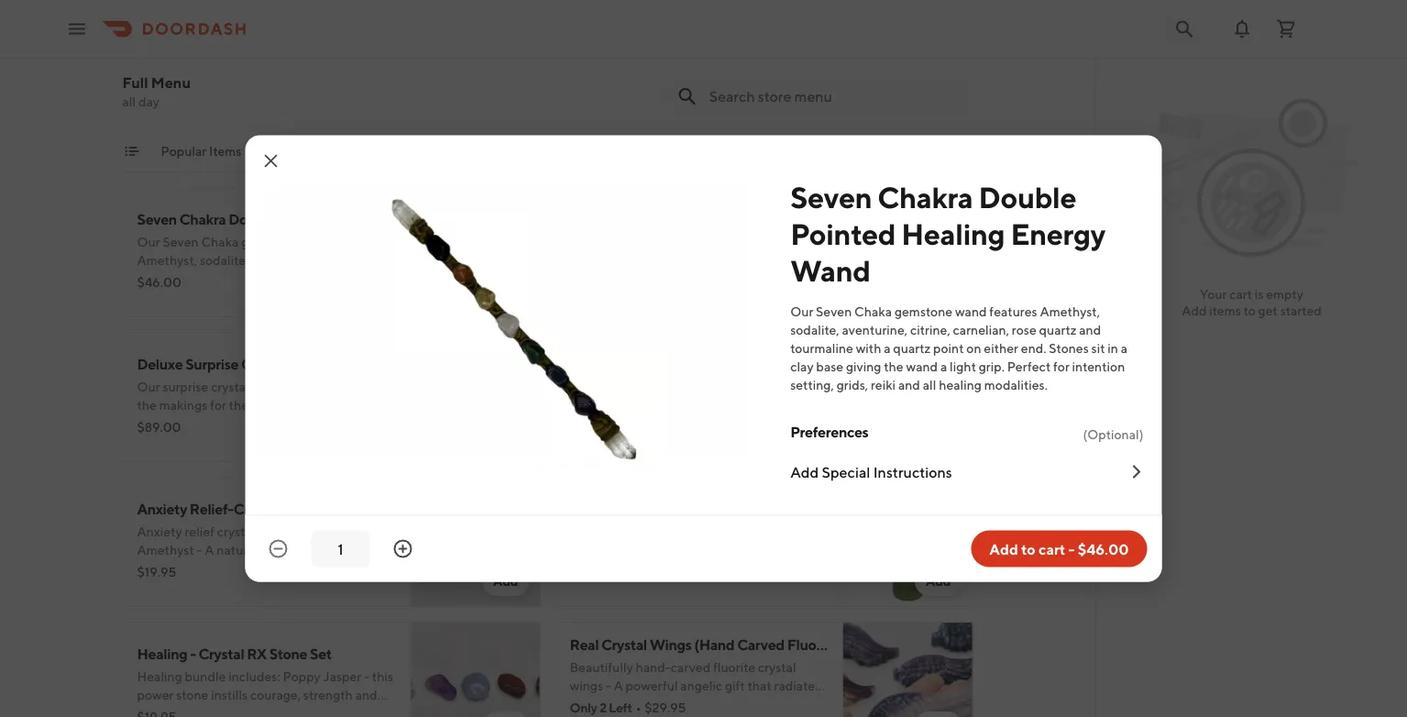 Task type: locate. For each thing, give the bounding box(es) containing it.
add special instructions button
[[791, 447, 1148, 497]]

1 vertical spatial full
[[570, 500, 594, 518]]

is
[[1255, 287, 1264, 302]]

seven chakra double pointed healing energy wand down close icon
[[137, 210, 474, 228]]

relief-
[[190, 500, 234, 518]]

practical
[[137, 66, 194, 83]]

add
[[493, 284, 519, 299], [1182, 303, 1207, 318], [791, 463, 819, 481], [990, 540, 1019, 558], [493, 574, 519, 589], [926, 574, 951, 589]]

pinata
[[773, 210, 815, 228], [369, 355, 411, 373]]

1 horizontal spatial all
[[923, 377, 937, 392]]

full for full menu all day
[[122, 74, 148, 91]]

1 horizontal spatial cart
[[1230, 287, 1253, 302]]

mist left 4
[[663, 66, 691, 83]]

2 horizontal spatial chakra
[[878, 180, 974, 215]]

0 vertical spatial inside
[[891, 210, 930, 228]]

0 vertical spatial -
[[1069, 540, 1075, 558]]

started
[[1281, 303, 1322, 318]]

1 horizontal spatial $46.00
[[1078, 540, 1130, 558]]

only
[[570, 700, 597, 715]]

0 vertical spatial rx
[[282, 500, 302, 518]]

0 horizontal spatial magic
[[196, 66, 236, 83]]

1 vertical spatial cart
[[1039, 540, 1066, 558]]

1 add item to cart image from the left
[[493, 712, 519, 717]]

1 horizontal spatial and
[[899, 377, 921, 392]]

seven chakra double pointed healing energy wand image
[[410, 187, 541, 317]]

1 vertical spatial wand
[[791, 254, 871, 288]]

quartz up the
[[894, 340, 931, 355]]

a
[[884, 340, 891, 355], [1121, 340, 1128, 355], [941, 359, 948, 374]]

energy
[[386, 210, 432, 228], [1011, 217, 1106, 251]]

all inside our seven chaka gemstone wand features amethyst, sodalite, aventurine, citrine, carnelian, rose quartz and tourmaline with a quartz point on either end. stones sit in a clay base giving the wand a light grip. perfect for intention setting, grids, reiki and all healing modalities.
[[923, 377, 937, 392]]

2 horizontal spatial magic
[[848, 210, 888, 228]]

0 horizontal spatial surprise
[[185, 355, 239, 373]]

0 horizontal spatial shaped
[[317, 355, 366, 373]]

1 horizontal spatial energy
[[1011, 217, 1106, 251]]

0 horizontal spatial add item to cart image
[[493, 712, 519, 717]]

Current quantity is 1 number field
[[322, 539, 359, 559]]

modalities.
[[985, 377, 1048, 392]]

1 vertical spatial stone
[[269, 645, 307, 663]]

to
[[1244, 303, 1256, 318], [1022, 540, 1036, 558]]

0 horizontal spatial with
[[413, 355, 442, 373]]

set for healing - crystal rx stone set
[[310, 645, 332, 663]]

2 horizontal spatial healing
[[902, 217, 1005, 251]]

0 vertical spatial quartz
[[1040, 322, 1077, 337]]

1 horizontal spatial double
[[570, 355, 618, 373]]

point
[[934, 340, 964, 355]]

popular items button
[[161, 142, 242, 171]]

2 horizontal spatial and
[[1080, 322, 1102, 337]]

full down '$42.00'
[[570, 500, 594, 518]]

abundance
[[696, 500, 772, 518]]

rose
[[1012, 322, 1037, 337]]

moon
[[680, 210, 718, 228], [597, 500, 635, 518]]

2 hanging from the left
[[883, 355, 939, 373]]

quartz up stones
[[1040, 322, 1077, 337]]

2 horizontal spatial with
[[856, 340, 882, 355]]

get
[[1259, 303, 1278, 318]]

mist
[[663, 66, 691, 83], [774, 500, 803, 518]]

0 horizontal spatial moon
[[597, 500, 635, 518]]

full for full moon charged abundance mist 4oz
[[570, 500, 594, 518]]

1 horizontal spatial hanging
[[883, 355, 939, 373]]

1 horizontal spatial add item to cart image
[[926, 712, 951, 717]]

0 vertical spatial cart
[[1230, 287, 1253, 302]]

4oz
[[806, 500, 829, 518]]

double
[[979, 180, 1077, 215], [229, 210, 276, 228], [570, 355, 618, 373]]

giving
[[846, 359, 882, 374]]

0 horizontal spatial set
[[310, 645, 332, 663]]

crystals
[[626, 210, 678, 228], [487, 355, 539, 373]]

1 horizontal spatial full
[[570, 500, 594, 518]]

1 vertical spatial to
[[1022, 540, 1036, 558]]

0 horizontal spatial all
[[122, 94, 136, 109]]

deluxe surprise crystal ball shaped pinata with magic crystals and more inside image
[[410, 332, 541, 462]]

heart
[[620, 355, 657, 373]]

full
[[122, 74, 148, 91], [570, 500, 594, 518]]

seven chakra double pointed healing energy wand dialog
[[245, 135, 1162, 582]]

0 horizontal spatial and
[[541, 355, 566, 373]]

1 horizontal spatial to
[[1244, 303, 1256, 318]]

deluxe
[[137, 355, 183, 373]]

wand right the
[[907, 359, 938, 374]]

(optional)
[[1084, 426, 1144, 442]]

1 vertical spatial quartz
[[894, 340, 931, 355]]

of
[[691, 355, 704, 373]]

0 horizontal spatial energy
[[386, 210, 432, 228]]

your
[[1201, 287, 1227, 302]]

a up the
[[884, 340, 891, 355]]

add button
[[482, 277, 530, 306], [482, 567, 530, 596], [915, 567, 962, 596]]

healing
[[333, 210, 383, 228], [902, 217, 1005, 251], [137, 645, 187, 663]]

notification bell image
[[1232, 18, 1254, 40]]

items
[[209, 144, 242, 159]]

quartz
[[1040, 322, 1077, 337], [894, 340, 931, 355]]

inside
[[891, 210, 930, 228], [605, 355, 645, 373]]

healing - crystal rx stone set
[[137, 645, 332, 663]]

seven chakra double pointed healing energy wand up gemstone
[[791, 180, 1106, 288]]

0 horizontal spatial crystals
[[487, 355, 539, 373]]

anxiety relief-crystal rx stone set image
[[410, 477, 541, 607]]

0 horizontal spatial healing
[[137, 645, 187, 663]]

1 horizontal spatial shaped
[[721, 210, 770, 228]]

0 horizontal spatial $46.00
[[137, 275, 182, 290]]

pointed up chaka
[[791, 217, 896, 251]]

1 horizontal spatial pointed
[[791, 217, 896, 251]]

1 horizontal spatial wand
[[956, 304, 987, 319]]

-
[[1069, 540, 1075, 558], [190, 645, 196, 663]]

0 horizontal spatial wand
[[434, 210, 474, 228]]

2 add item to cart image from the left
[[926, 712, 951, 717]]

all left day
[[122, 94, 136, 109]]

add inside your cart is empty add items to get started
[[1182, 303, 1207, 318]]

real
[[570, 636, 599, 653]]

mist left 4oz
[[774, 500, 803, 518]]

0 items, open order cart image
[[1276, 18, 1298, 40]]

light
[[950, 359, 977, 374]]

0 horizontal spatial pinata
[[369, 355, 411, 373]]

and up sit
[[1080, 322, 1102, 337]]

base
[[817, 359, 844, 374]]

with
[[817, 210, 846, 228], [856, 340, 882, 355], [413, 355, 442, 373]]

surprise
[[570, 210, 623, 228], [185, 355, 239, 373]]

0 vertical spatial shaped
[[721, 210, 770, 228]]

1 horizontal spatial wand
[[791, 254, 871, 288]]

0 vertical spatial full
[[122, 74, 148, 91]]

practical magic soy candle
[[137, 66, 312, 83]]

healing up gemstone
[[902, 217, 1005, 251]]

add item to cart image
[[493, 712, 519, 717], [926, 712, 951, 717]]

1 horizontal spatial rx
[[282, 500, 302, 518]]

1 horizontal spatial surprise
[[570, 210, 623, 228]]

wand up carnelian,
[[956, 304, 987, 319]]

left
[[609, 700, 632, 715]]

1 horizontal spatial quartz
[[1040, 322, 1077, 337]]

rx for relief-
[[282, 500, 302, 518]]

healing down $19.95
[[137, 645, 187, 663]]

1 vertical spatial all
[[923, 377, 937, 392]]

aventurine,
[[842, 322, 908, 337]]

wings
[[650, 636, 692, 653]]

add to cart - $46.00
[[990, 540, 1130, 558]]

magic
[[196, 66, 236, 83], [848, 210, 888, 228], [444, 355, 484, 373]]

0 vertical spatial wand
[[956, 304, 987, 319]]

1 horizontal spatial set
[[345, 500, 367, 518]]

hanging left 7
[[734, 355, 789, 373]]

nationwide
[[264, 144, 330, 159]]

1 vertical spatial moon
[[597, 500, 635, 518]]

only 2 left • $29.95
[[570, 700, 686, 715]]

0 vertical spatial wand
[[434, 210, 474, 228]]

crystal
[[241, 355, 287, 373], [234, 500, 279, 518], [602, 636, 647, 653], [199, 645, 244, 663]]

0 horizontal spatial cart
[[1039, 540, 1066, 558]]

cart
[[1230, 287, 1253, 302], [1039, 540, 1066, 558]]

1 vertical spatial and
[[541, 355, 566, 373]]

and down the
[[899, 377, 921, 392]]

all inside full menu all day
[[122, 94, 136, 109]]

add item to cart image for fluorite)
[[926, 712, 951, 717]]

0 vertical spatial set
[[345, 500, 367, 518]]

1 horizontal spatial moon
[[680, 210, 718, 228]]

2 horizontal spatial a
[[1121, 340, 1128, 355]]

0 vertical spatial all
[[122, 94, 136, 109]]

1 horizontal spatial -
[[1069, 540, 1075, 558]]

wand
[[956, 304, 987, 319], [907, 359, 938, 374]]

1 horizontal spatial a
[[941, 359, 948, 374]]

and left more
[[541, 355, 566, 373]]

add button for anxiety relief-crystal rx stone set
[[482, 567, 530, 596]]

to inside button
[[1022, 540, 1036, 558]]

a right in on the top
[[1121, 340, 1128, 355]]

1 vertical spatial set
[[310, 645, 332, 663]]

1 vertical spatial wand
[[907, 359, 938, 374]]

your cart is empty add items to get started
[[1182, 287, 1322, 318]]

0 horizontal spatial inside
[[605, 355, 645, 373]]

0 vertical spatial and
[[1080, 322, 1102, 337]]

0 vertical spatial to
[[1244, 303, 1256, 318]]

0 vertical spatial mist
[[663, 66, 691, 83]]

full moon charged abundance mist 4oz image
[[843, 477, 973, 607]]

1 horizontal spatial seven chakra double pointed healing energy wand
[[791, 180, 1106, 288]]

stone for healing - crystal rx stone set
[[269, 645, 307, 663]]

add inside button
[[791, 463, 819, 481]]

pointed inside dialog
[[791, 217, 896, 251]]

cart inside your cart is empty add items to get started
[[1230, 287, 1253, 302]]

1 vertical spatial mist
[[774, 500, 803, 518]]

0 horizontal spatial -
[[190, 645, 196, 663]]

1 vertical spatial $46.00
[[1078, 540, 1130, 558]]

decrease quantity by 1 image
[[267, 538, 289, 560]]

preferences
[[791, 423, 869, 440]]

open menu image
[[66, 18, 88, 40]]

deluxe surprise crystal ball shaped pinata with magic crystals and more inside
[[137, 355, 645, 373]]

cart inside button
[[1039, 540, 1066, 558]]

1 vertical spatial surprise
[[185, 355, 239, 373]]

1 hanging from the left
[[734, 355, 789, 373]]

0 vertical spatial $46.00
[[137, 275, 182, 290]]

surprise down $26.00
[[570, 210, 623, 228]]

healing down shipping
[[333, 210, 383, 228]]

0 horizontal spatial chakra
[[179, 210, 226, 228]]

and
[[1080, 322, 1102, 337], [541, 355, 566, 373], [899, 377, 921, 392]]

setting,
[[791, 377, 834, 392]]

all
[[122, 94, 136, 109], [923, 377, 937, 392]]

seven chakra double pointed healing energy wand
[[791, 180, 1106, 288], [137, 210, 474, 228]]

7
[[792, 355, 799, 373]]

all left healing
[[923, 377, 937, 392]]

full up day
[[122, 74, 148, 91]]

1 horizontal spatial inside
[[891, 210, 930, 228]]

$19.95
[[137, 564, 176, 580]]

1 horizontal spatial crystals
[[626, 210, 678, 228]]

sleep
[[624, 66, 660, 83]]

wand
[[434, 210, 474, 228], [791, 254, 871, 288]]

a down point
[[941, 359, 948, 374]]

hanging up reiki
[[883, 355, 939, 373]]

1 horizontal spatial mist
[[774, 500, 803, 518]]

day
[[138, 94, 160, 109]]

double inside dialog
[[979, 180, 1077, 215]]

2 horizontal spatial double
[[979, 180, 1077, 215]]

full inside full menu all day
[[122, 74, 148, 91]]

surprise right deluxe
[[185, 355, 239, 373]]

Item Search search field
[[709, 86, 959, 106]]

shaped
[[721, 210, 770, 228], [317, 355, 366, 373]]

0 horizontal spatial double
[[229, 210, 276, 228]]

1 vertical spatial pinata
[[369, 355, 411, 373]]

0 vertical spatial pinata
[[773, 210, 815, 228]]

1 horizontal spatial pinata
[[773, 210, 815, 228]]

pointed down close icon
[[279, 210, 330, 228]]

•
[[636, 700, 641, 715]]

magical
[[570, 66, 621, 83]]



Task type: describe. For each thing, give the bounding box(es) containing it.
reiki
[[871, 377, 896, 392]]

our
[[791, 304, 814, 319]]

tourmaline
[[791, 340, 854, 355]]

1 horizontal spatial chakra
[[802, 355, 848, 373]]

magical sleep mist 4 oz image
[[843, 42, 973, 172]]

crystal for anxiety relief-crystal rx stone set
[[234, 500, 279, 518]]

healing inside dialog
[[902, 217, 1005, 251]]

surprise crystals moon shaped pinata with magic inside
[[570, 210, 930, 228]]

practical magic soy candle image
[[410, 42, 541, 172]]

$42.00
[[570, 420, 614, 435]]

fluorite)
[[787, 636, 843, 653]]

grip.
[[979, 359, 1005, 374]]

life
[[706, 355, 731, 373]]

stones
[[1049, 340, 1089, 355]]

carnelian,
[[953, 322, 1010, 337]]

empty
[[1267, 287, 1304, 302]]

popular
[[161, 144, 207, 159]]

nationwide shipping
[[264, 144, 383, 159]]

2
[[600, 700, 607, 715]]

to inside your cart is empty add items to get started
[[1244, 303, 1256, 318]]

oz
[[705, 66, 720, 83]]

items
[[1210, 303, 1242, 318]]

either
[[984, 340, 1019, 355]]

1 vertical spatial inside
[[605, 355, 645, 373]]

features
[[990, 304, 1038, 319]]

add special instructions
[[791, 463, 953, 481]]

$26.00
[[570, 130, 614, 145]]

$89.00
[[137, 420, 181, 435]]

real crystal wings (hand carved fluorite)
[[570, 636, 843, 653]]

wand inside dialog
[[791, 254, 871, 288]]

end.
[[1021, 340, 1047, 355]]

anxiety relief-crystal rx stone set
[[137, 500, 367, 518]]

citrine,
[[911, 322, 951, 337]]

rx for -
[[247, 645, 267, 663]]

sit
[[1092, 340, 1106, 355]]

chaka
[[855, 304, 892, 319]]

1 vertical spatial crystals
[[487, 355, 539, 373]]

amethyst,
[[1040, 304, 1101, 319]]

0 horizontal spatial pointed
[[279, 210, 330, 228]]

real crystal wings (hand carved fluorite) image
[[843, 622, 973, 717]]

add inside button
[[990, 540, 1019, 558]]

seven chakra double pointed healing energy wand inside dialog
[[791, 180, 1106, 288]]

0 horizontal spatial a
[[884, 340, 891, 355]]

seven inside our seven chaka gemstone wand features amethyst, sodalite, aventurine, citrine, carnelian, rose quartz and tourmaline with a quartz point on either end. stones sit in a clay base giving the wand a light grip. perfect for intention setting, grids, reiki and all healing modalities.
[[816, 304, 852, 319]]

add to cart - $46.00 button
[[972, 531, 1148, 567]]

2 vertical spatial magic
[[444, 355, 484, 373]]

menu
[[151, 74, 191, 91]]

for
[[1054, 359, 1070, 374]]

in
[[1108, 340, 1119, 355]]

shipping
[[332, 144, 383, 159]]

1 vertical spatial -
[[190, 645, 196, 663]]

4
[[694, 66, 702, 83]]

special
[[822, 463, 871, 481]]

carved
[[737, 636, 785, 653]]

charged
[[637, 500, 694, 518]]

add button for seven chakra double pointed healing energy wand
[[482, 277, 530, 306]]

full menu all day
[[122, 74, 191, 109]]

stone for anxiety relief-crystal rx stone set
[[304, 500, 343, 518]]

seven inside seven chakra double pointed healing energy wand
[[791, 180, 872, 215]]

instructions
[[874, 463, 953, 481]]

surprise crystals moon shaped pinata with magic inside image
[[843, 187, 973, 317]]

with inside our seven chaka gemstone wand features amethyst, sodalite, aventurine, citrine, carnelian, rose quartz and tourmaline with a quartz point on either end. stones sit in a clay base giving the wand a light grip. perfect for intention setting, grids, reiki and all healing modalities.
[[856, 340, 882, 355]]

our seven chaka gemstone wand features amethyst, sodalite, aventurine, citrine, carnelian, rose quartz and tourmaline with a quartz point on either end. stones sit in a clay base giving the wand a light grip. perfect for intention setting, grids, reiki and all healing modalities.
[[791, 304, 1128, 392]]

1 vertical spatial magic
[[848, 210, 888, 228]]

intention
[[1073, 359, 1126, 374]]

0 horizontal spatial wand
[[907, 359, 938, 374]]

clay
[[791, 359, 814, 374]]

sodalite,
[[791, 322, 840, 337]]

$29.95
[[645, 700, 686, 715]]

ball
[[290, 355, 314, 373]]

increase quantity by 1 image
[[392, 538, 414, 560]]

1 horizontal spatial with
[[817, 210, 846, 228]]

1 vertical spatial shaped
[[317, 355, 366, 373]]

energy inside dialog
[[1011, 217, 1106, 251]]

tree
[[660, 355, 688, 373]]

soy
[[239, 66, 263, 83]]

wall
[[851, 355, 881, 373]]

add button for full moon charged abundance mist 4oz
[[915, 567, 962, 596]]

crystal for healing - crystal rx stone set
[[199, 645, 244, 663]]

double heart tree of life hanging  7 chakra wall hanging
[[570, 355, 939, 373]]

on
[[967, 340, 982, 355]]

more
[[568, 355, 603, 373]]

add item to cart image for set
[[493, 712, 519, 717]]

close image
[[260, 150, 282, 172]]

0 horizontal spatial seven chakra double pointed healing energy wand
[[137, 210, 474, 228]]

crystal for deluxe surprise crystal ball shaped pinata with magic crystals and more inside
[[241, 355, 287, 373]]

healing - crystal rx stone set image
[[410, 622, 541, 717]]

anxiety
[[137, 500, 187, 518]]

grids,
[[837, 377, 869, 392]]

0 horizontal spatial quartz
[[894, 340, 931, 355]]

(hand
[[694, 636, 735, 653]]

0 vertical spatial surprise
[[570, 210, 623, 228]]

0 horizontal spatial mist
[[663, 66, 691, 83]]

candle
[[265, 66, 312, 83]]

- inside button
[[1069, 540, 1075, 558]]

perfect
[[1008, 359, 1051, 374]]

$46.00 inside button
[[1078, 540, 1130, 558]]

double heart tree of life hanging  7 chakra wall hanging image
[[843, 332, 973, 462]]

1 horizontal spatial healing
[[333, 210, 383, 228]]

popular items
[[161, 144, 242, 159]]

healing
[[939, 377, 982, 392]]

chakra inside dialog
[[878, 180, 974, 215]]

0 vertical spatial crystals
[[626, 210, 678, 228]]

full moon charged abundance mist 4oz
[[570, 500, 829, 518]]

the
[[884, 359, 904, 374]]

set for anxiety relief-crystal rx stone set
[[345, 500, 367, 518]]

gemstone
[[895, 304, 953, 319]]



Task type: vqa. For each thing, say whether or not it's contained in the screenshot.
Add Button corresponding to Seven Chakra Double Pointed Healing Energy Wand
yes



